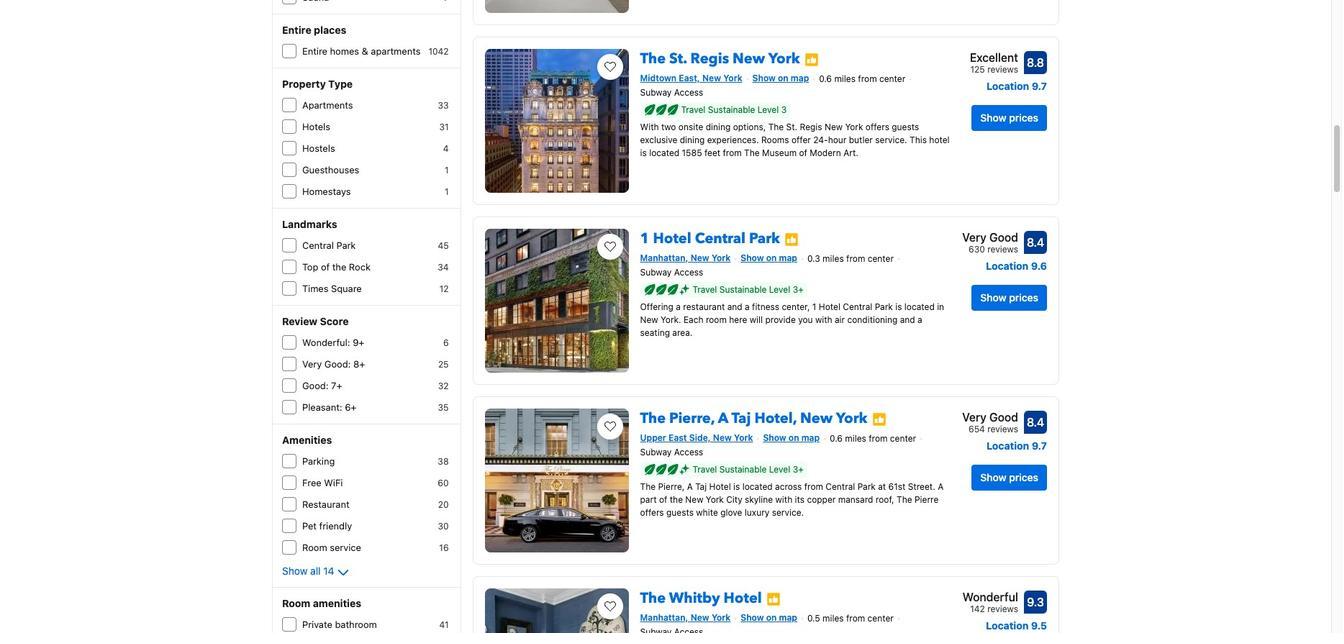 Task type: locate. For each thing, give the bounding box(es) containing it.
pierre, inside the pierre, a taj hotel is located across from central park at 61st street. a part of the new york city skyline with its copper mansard roof, the pierre offers guests white glove luxury service.
[[658, 481, 685, 492]]

access for pierre,
[[674, 447, 703, 457]]

2 scored 8.4 element from the top
[[1024, 411, 1047, 434]]

show prices
[[980, 112, 1038, 124], [980, 291, 1038, 304], [980, 471, 1038, 484]]

taj inside the pierre, a taj hotel, new york link
[[731, 409, 751, 428]]

0 vertical spatial travel
[[681, 104, 706, 115]]

2 vertical spatial prices
[[1009, 471, 1038, 484]]

0 vertical spatial pierre,
[[669, 409, 715, 428]]

14
[[323, 565, 334, 577]]

scored 8.4 element up 9.6
[[1024, 231, 1047, 254]]

1 hotel central park link
[[640, 223, 780, 248]]

on up 3
[[778, 73, 788, 83]]

0 horizontal spatial a
[[676, 301, 681, 312]]

of right top
[[321, 261, 330, 273]]

travel sustainable level 3+
[[693, 284, 804, 295], [693, 464, 804, 475]]

room
[[302, 542, 327, 553], [282, 597, 310, 610]]

location 9.7 for the pierre, a taj hotel, new york
[[987, 440, 1047, 452]]

3 subway from the top
[[640, 447, 672, 457]]

1 vertical spatial very good element
[[962, 409, 1018, 426]]

0 horizontal spatial offers
[[640, 507, 664, 518]]

show all 14
[[282, 565, 334, 577]]

pleasant:
[[302, 402, 342, 413]]

9.6
[[1031, 260, 1047, 272]]

1 vertical spatial 0.6
[[830, 433, 843, 444]]

2 vertical spatial show prices button
[[972, 465, 1047, 491]]

guests up this
[[892, 121, 919, 132]]

3+ up across
[[793, 464, 804, 475]]

hotel
[[653, 229, 691, 248], [819, 301, 841, 312], [709, 481, 731, 492], [724, 589, 762, 608]]

0 vertical spatial scored 8.4 element
[[1024, 231, 1047, 254]]

glove
[[720, 507, 742, 518]]

the whitby hotel link
[[640, 583, 762, 608]]

midtown
[[640, 73, 677, 83]]

of inside the pierre, a taj hotel is located across from central park at 61st street. a part of the new york city skyline with its copper mansard roof, the pierre offers guests white glove luxury service.
[[659, 494, 667, 505]]

regis up 24-
[[800, 121, 822, 132]]

1 vertical spatial located
[[904, 301, 935, 312]]

1 location 9.7 from the top
[[987, 80, 1047, 92]]

good inside "very good 654 reviews"
[[989, 411, 1018, 424]]

1 show prices button from the top
[[972, 105, 1047, 131]]

1 vertical spatial sustainable
[[719, 284, 767, 295]]

2 horizontal spatial located
[[904, 301, 935, 312]]

1 horizontal spatial dining
[[706, 121, 731, 132]]

taj for hotel
[[695, 481, 707, 492]]

a right "street."
[[938, 481, 944, 492]]

1 horizontal spatial the
[[670, 494, 683, 505]]

the up upper
[[640, 409, 666, 428]]

located down exclusive at top
[[649, 147, 679, 158]]

1 vertical spatial 0.6 miles from center subway access
[[640, 433, 916, 457]]

very for 1 hotel central park
[[962, 231, 987, 244]]

3+ up 'center,'
[[793, 284, 804, 295]]

map for the st. regis new york
[[791, 73, 809, 83]]

very
[[962, 231, 987, 244], [302, 358, 322, 370], [962, 411, 987, 424]]

good for the pierre, a taj hotel, new york
[[989, 411, 1018, 424]]

a up york.
[[676, 301, 681, 312]]

on for new
[[778, 73, 788, 83]]

with
[[640, 121, 659, 132]]

show all 14 button
[[282, 564, 352, 581]]

from right 0.3
[[846, 253, 865, 264]]

location down "wonderful 142 reviews" on the right bottom of the page
[[986, 620, 1029, 632]]

show on map for new
[[752, 73, 809, 83]]

0 vertical spatial 0.6
[[819, 73, 832, 84]]

1 prices from the top
[[1009, 112, 1038, 124]]

a
[[718, 409, 728, 428], [687, 481, 693, 492], [938, 481, 944, 492]]

1 vertical spatial location 9.7
[[987, 440, 1047, 452]]

1 vertical spatial dining
[[680, 134, 705, 145]]

1 hotel central park image
[[485, 229, 629, 373]]

manhattan, new york down whitby
[[640, 612, 731, 623]]

map for 1 hotel central park
[[779, 253, 797, 263]]

access inside 0.3 miles from center subway access
[[674, 267, 703, 278]]

feet
[[705, 147, 720, 158]]

park
[[749, 229, 780, 248], [336, 240, 356, 251], [875, 301, 893, 312], [858, 481, 876, 492]]

show prices down "very good 654 reviews"
[[980, 471, 1038, 484]]

0.6 up copper
[[830, 433, 843, 444]]

0 vertical spatial service.
[[875, 134, 907, 145]]

a
[[676, 301, 681, 312], [745, 301, 750, 312], [918, 314, 922, 325]]

subway for pierre,
[[640, 447, 672, 457]]

0 vertical spatial manhattan,
[[640, 253, 688, 263]]

hotels
[[302, 121, 330, 132]]

travel sustainable level 3+ up fitness on the right
[[693, 284, 804, 295]]

2 vertical spatial show prices
[[980, 471, 1038, 484]]

hotel up air
[[819, 301, 841, 312]]

1 subway from the top
[[640, 87, 672, 98]]

excellent
[[970, 51, 1018, 64]]

1 horizontal spatial located
[[742, 481, 773, 492]]

8.4
[[1027, 236, 1044, 249], [1027, 416, 1044, 429]]

of down offer
[[799, 147, 807, 158]]

hotel inside offering a restaurant and a fitness center, 1 hotel central park is located in new york. each room here will provide you with air conditioning and a seating area.
[[819, 301, 841, 312]]

amenities
[[313, 597, 361, 610]]

wifi
[[324, 477, 343, 489]]

1 vertical spatial manhattan, new york
[[640, 612, 731, 623]]

142
[[970, 604, 985, 615]]

0 horizontal spatial st.
[[669, 49, 687, 68]]

of inside with two onsite dining options, the st. regis new york offers guests exclusive dining experiences. rooms offer 24-hour butler service. this hotel is located 1585 feet from the museum of modern art.
[[799, 147, 807, 158]]

offers inside the pierre, a taj hotel is located across from central park at 61st street. a part of the new york city skyline with its copper mansard roof, the pierre offers guests white glove luxury service.
[[640, 507, 664, 518]]

1 horizontal spatial and
[[900, 314, 915, 325]]

0.6 for the pierre, a taj hotel, new york
[[830, 433, 843, 444]]

scored 8.4 element for the pierre, a taj hotel, new york
[[1024, 411, 1047, 434]]

2 0.6 miles from center subway access from the top
[[640, 433, 916, 457]]

1 travel sustainable level 3+ from the top
[[693, 284, 804, 295]]

2 vertical spatial is
[[733, 481, 740, 492]]

access
[[674, 87, 703, 98], [674, 267, 703, 278], [674, 447, 703, 457]]

offer
[[792, 134, 811, 145]]

new up hour
[[825, 121, 843, 132]]

entire left the places
[[282, 24, 311, 36]]

3 access from the top
[[674, 447, 703, 457]]

1 access from the top
[[674, 87, 703, 98]]

travel for central
[[693, 284, 717, 295]]

scored 8.4 element
[[1024, 231, 1047, 254], [1024, 411, 1047, 434]]

exclusive
[[640, 134, 677, 145]]

prices down location 9.6
[[1009, 291, 1038, 304]]

private
[[302, 619, 332, 630]]

location 9.6
[[986, 260, 1047, 272]]

new inside offering a restaurant and a fitness center, 1 hotel central park is located in new york. each room here will provide you with air conditioning and a seating area.
[[640, 314, 658, 325]]

0 vertical spatial level
[[758, 104, 779, 115]]

white
[[696, 507, 718, 518]]

24-
[[813, 134, 828, 145]]

0 vertical spatial taj
[[731, 409, 751, 428]]

0 vertical spatial sustainable
[[708, 104, 755, 115]]

access down upper east side, new york
[[674, 447, 703, 457]]

3 show prices button from the top
[[972, 465, 1047, 491]]

show prices for hotel,
[[980, 471, 1038, 484]]

map up across
[[801, 433, 820, 443]]

of right part
[[659, 494, 667, 505]]

miles up mansard
[[845, 433, 866, 444]]

show on map for park
[[741, 253, 797, 263]]

0 vertical spatial show prices
[[980, 112, 1038, 124]]

1042
[[429, 46, 449, 57]]

2 3+ from the top
[[793, 464, 804, 475]]

excellent 125 reviews
[[970, 51, 1018, 75]]

mansard
[[838, 494, 873, 505]]

across
[[775, 481, 802, 492]]

park inside the pierre, a taj hotel is located across from central park at 61st street. a part of the new york city skyline with its copper mansard roof, the pierre offers guests white glove luxury service.
[[858, 481, 876, 492]]

this property is part of our preferred partner program. it's committed to providing excellent service and good value. it'll pay us a higher commission if you make a booking. image
[[804, 52, 819, 67], [784, 232, 799, 247], [784, 232, 799, 247], [872, 412, 886, 426], [872, 412, 886, 426], [766, 592, 781, 606]]

a for hotel
[[687, 481, 693, 492]]

show prices down the excellent 125 reviews at the right top of page
[[980, 112, 1038, 124]]

the left rock at the left
[[332, 261, 346, 273]]

with inside offering a restaurant and a fitness center, 1 hotel central park is located in new york. each room here will provide you with air conditioning and a seating area.
[[815, 314, 832, 325]]

copper
[[807, 494, 836, 505]]

0 vertical spatial located
[[649, 147, 679, 158]]

hotel inside "1 hotel central park" link
[[653, 229, 691, 248]]

york
[[768, 49, 800, 68], [723, 73, 742, 83], [845, 121, 863, 132], [712, 253, 731, 263], [836, 409, 868, 428], [734, 433, 753, 443], [706, 494, 724, 505], [712, 612, 731, 623]]

1 vertical spatial manhattan,
[[640, 612, 688, 623]]

with down across
[[775, 494, 793, 505]]

located up skyline
[[742, 481, 773, 492]]

prices for york
[[1009, 112, 1038, 124]]

restaurant
[[302, 499, 349, 510]]

new up the seating
[[640, 314, 658, 325]]

2 subway from the top
[[640, 267, 672, 278]]

subway inside 0.3 miles from center subway access
[[640, 267, 672, 278]]

1 scored 8.4 element from the top
[[1024, 231, 1047, 254]]

room for room amenities
[[282, 597, 310, 610]]

very inside "very good 654 reviews"
[[962, 411, 987, 424]]

good:
[[324, 358, 351, 370], [302, 380, 329, 391]]

street.
[[908, 481, 935, 492]]

level up fitness on the right
[[769, 284, 790, 295]]

new up white
[[685, 494, 703, 505]]

1 9.7 from the top
[[1032, 80, 1047, 92]]

3+ for park
[[793, 284, 804, 295]]

of
[[799, 147, 807, 158], [321, 261, 330, 273], [659, 494, 667, 505]]

good: left 7+ on the left of the page
[[302, 380, 329, 391]]

hostels
[[302, 142, 335, 154]]

2 location 9.7 from the top
[[987, 440, 1047, 452]]

2 manhattan, new york from the top
[[640, 612, 731, 623]]

1 vertical spatial travel sustainable level 3+
[[693, 464, 804, 475]]

0 horizontal spatial a
[[687, 481, 693, 492]]

the st. regis new york image
[[485, 49, 629, 193]]

and right conditioning
[[900, 314, 915, 325]]

1 vertical spatial room
[[282, 597, 310, 610]]

location down very good 630 reviews
[[986, 260, 1029, 272]]

8.4 for the pierre, a taj hotel, new york
[[1027, 416, 1044, 429]]

location for 1 hotel central park
[[986, 260, 1029, 272]]

hotel inside the pierre, a taj hotel is located across from central park at 61st street. a part of the new york city skyline with its copper mansard roof, the pierre offers guests white glove luxury service.
[[709, 481, 731, 492]]

0 vertical spatial good
[[989, 231, 1018, 244]]

miles right 0.3
[[823, 253, 844, 264]]

show on map
[[752, 73, 809, 83], [741, 253, 797, 263], [763, 433, 820, 443], [741, 612, 797, 623]]

0 horizontal spatial guests
[[666, 507, 694, 518]]

1 vertical spatial taj
[[695, 481, 707, 492]]

3
[[781, 104, 787, 115]]

from up copper
[[804, 481, 823, 492]]

this property is part of our preferred partner program. it's committed to providing excellent service and good value. it'll pay us a higher commission if you make a booking. image
[[804, 52, 819, 67], [766, 592, 781, 606]]

very good element
[[962, 229, 1018, 246], [962, 409, 1018, 426]]

4 reviews from the top
[[987, 604, 1018, 615]]

offers inside with two onsite dining options, the st. regis new york offers guests exclusive dining experiences. rooms offer 24-hour butler service. this hotel is located 1585 feet from the museum of modern art.
[[866, 121, 889, 132]]

dining
[[706, 121, 731, 132], [680, 134, 705, 145]]

manhattan, for hotel
[[640, 253, 688, 263]]

sustainable up the options,
[[708, 104, 755, 115]]

hotel up offering
[[653, 229, 691, 248]]

offering a restaurant and a fitness center, 1 hotel central park is located in new york. each room here will provide you with air conditioning and a seating area.
[[640, 301, 944, 338]]

travel for regis
[[681, 104, 706, 115]]

wonderful
[[963, 591, 1018, 604]]

2 manhattan, from the top
[[640, 612, 688, 623]]

art.
[[844, 147, 858, 158]]

park up conditioning
[[875, 301, 893, 312]]

access up restaurant on the top of page
[[674, 267, 703, 278]]

prices down 8.8
[[1009, 112, 1038, 124]]

from inside the pierre, a taj hotel is located across from central park at 61st street. a part of the new york city skyline with its copper mansard roof, the pierre offers guests white glove luxury service.
[[804, 481, 823, 492]]

subway for st.
[[640, 87, 672, 98]]

1 vertical spatial 9.7
[[1032, 440, 1047, 452]]

is up conditioning
[[895, 301, 902, 312]]

0 vertical spatial entire
[[282, 24, 311, 36]]

0 vertical spatial show prices button
[[972, 105, 1047, 131]]

1 horizontal spatial st.
[[786, 121, 798, 132]]

pierre, for the pierre, a taj hotel is located across from central park at 61st street. a part of the new york city skyline with its copper mansard roof, the pierre offers guests white glove luxury service.
[[658, 481, 685, 492]]

service. left this
[[875, 134, 907, 145]]

0 vertical spatial this property is part of our preferred partner program. it's committed to providing excellent service and good value. it'll pay us a higher commission if you make a booking. image
[[804, 52, 819, 67]]

new inside the pierre, a taj hotel is located across from central park at 61st street. a part of the new york city skyline with its copper mansard roof, the pierre offers guests white glove luxury service.
[[685, 494, 703, 505]]

park up 0.3 miles from center subway access at the top of the page
[[749, 229, 780, 248]]

3 show prices from the top
[[980, 471, 1038, 484]]

very inside very good 630 reviews
[[962, 231, 987, 244]]

1 vertical spatial the
[[670, 494, 683, 505]]

0 vertical spatial subway
[[640, 87, 672, 98]]

the left whitby
[[640, 589, 666, 608]]

located left in
[[904, 301, 935, 312]]

2 horizontal spatial of
[[799, 147, 807, 158]]

0.6 miles from center subway access for hotel,
[[640, 433, 916, 457]]

1 0.6 miles from center subway access from the top
[[640, 73, 906, 98]]

1 vertical spatial subway
[[640, 267, 672, 278]]

pierre, for the pierre, a taj hotel, new york
[[669, 409, 715, 428]]

reviews up location 9.6
[[987, 244, 1018, 255]]

wonderful element
[[963, 589, 1018, 606]]

2 horizontal spatial is
[[895, 301, 902, 312]]

1 vertical spatial travel
[[693, 284, 717, 295]]

2 vertical spatial sustainable
[[719, 464, 767, 475]]

1 vertical spatial regis
[[800, 121, 822, 132]]

regis
[[691, 49, 729, 68], [800, 121, 822, 132]]

taj up white
[[695, 481, 707, 492]]

1 vertical spatial is
[[895, 301, 902, 312]]

located inside the pierre, a taj hotel is located across from central park at 61st street. a part of the new york city skyline with its copper mansard roof, the pierre offers guests white glove luxury service.
[[742, 481, 773, 492]]

1 vertical spatial show prices button
[[972, 285, 1047, 311]]

map left 0.3
[[779, 253, 797, 263]]

center for 1 hotel central park
[[868, 253, 894, 264]]

and
[[727, 301, 742, 312], [900, 314, 915, 325]]

show prices button for york
[[972, 105, 1047, 131]]

1 reviews from the top
[[987, 64, 1018, 75]]

1 horizontal spatial is
[[733, 481, 740, 492]]

the st. regis new york link
[[640, 43, 800, 68]]

very for the pierre, a taj hotel, new york
[[962, 411, 987, 424]]

the right part
[[670, 494, 683, 505]]

pierre, down the east
[[658, 481, 685, 492]]

1 vertical spatial service.
[[772, 507, 804, 518]]

review
[[282, 315, 317, 327]]

1 vertical spatial 3+
[[793, 464, 804, 475]]

1 very good element from the top
[[962, 229, 1018, 246]]

1 vertical spatial show prices
[[980, 291, 1038, 304]]

1 vertical spatial good
[[989, 411, 1018, 424]]

manhattan, new york
[[640, 253, 731, 263], [640, 612, 731, 623]]

map for the whitby hotel
[[779, 612, 797, 623]]

1 vertical spatial guests
[[666, 507, 694, 518]]

entire
[[282, 24, 311, 36], [302, 45, 327, 57]]

onsite
[[678, 121, 703, 132]]

0 horizontal spatial located
[[649, 147, 679, 158]]

0 horizontal spatial the
[[332, 261, 346, 273]]

level left 3
[[758, 104, 779, 115]]

the pierre, a taj hotel, new york
[[640, 409, 868, 428]]

2 vertical spatial located
[[742, 481, 773, 492]]

seating
[[640, 327, 670, 338]]

manhattan, down whitby
[[640, 612, 688, 623]]

with left air
[[815, 314, 832, 325]]

on left 0.3
[[766, 253, 777, 263]]

center inside 0.3 miles from center subway access
[[868, 253, 894, 264]]

0 vertical spatial guests
[[892, 121, 919, 132]]

miles
[[834, 73, 856, 84], [823, 253, 844, 264], [845, 433, 866, 444], [823, 613, 844, 624]]

location down "very good 654 reviews"
[[987, 440, 1029, 452]]

manhattan, new york down 1 hotel central park
[[640, 253, 731, 263]]

st. up offer
[[786, 121, 798, 132]]

level up across
[[769, 464, 790, 475]]

2 vertical spatial access
[[674, 447, 703, 457]]

0 horizontal spatial this property is part of our preferred partner program. it's committed to providing excellent service and good value. it'll pay us a higher commission if you make a booking. image
[[766, 592, 781, 606]]

level
[[758, 104, 779, 115], [769, 284, 790, 295], [769, 464, 790, 475]]

a up here
[[745, 301, 750, 312]]

2 very good element from the top
[[962, 409, 1018, 426]]

sustainable up fitness on the right
[[719, 284, 767, 295]]

on left 0.5
[[766, 612, 777, 623]]

1 vertical spatial 8.4
[[1027, 416, 1044, 429]]

from inside 0.3 miles from center subway access
[[846, 253, 865, 264]]

1 manhattan, from the top
[[640, 253, 688, 263]]

map up offer
[[791, 73, 809, 83]]

located
[[649, 147, 679, 158], [904, 301, 935, 312], [742, 481, 773, 492]]

41
[[439, 620, 449, 630]]

2 8.4 from the top
[[1027, 416, 1044, 429]]

offers up butler
[[866, 121, 889, 132]]

1 horizontal spatial taj
[[731, 409, 751, 428]]

from up at on the right of page
[[869, 433, 888, 444]]

at
[[878, 481, 886, 492]]

travel up the onsite
[[681, 104, 706, 115]]

35
[[438, 402, 449, 413]]

2 travel sustainable level 3+ from the top
[[693, 464, 804, 475]]

center,
[[782, 301, 810, 312]]

good right 630
[[989, 231, 1018, 244]]

new right side,
[[713, 433, 732, 443]]

prices for hotel,
[[1009, 471, 1038, 484]]

show prices down location 9.6
[[980, 291, 1038, 304]]

guests inside with two onsite dining options, the st. regis new york offers guests exclusive dining experiences. rooms offer 24-hour butler service. this hotel is located 1585 feet from the museum of modern art.
[[892, 121, 919, 132]]

central inside offering a restaurant and a fitness center, 1 hotel central park is located in new york. each room here will provide you with air conditioning and a seating area.
[[843, 301, 872, 312]]

0 vertical spatial 9.7
[[1032, 80, 1047, 92]]

1 3+ from the top
[[793, 284, 804, 295]]

homestays
[[302, 186, 351, 197]]

service. down its
[[772, 507, 804, 518]]

1 vertical spatial access
[[674, 267, 703, 278]]

subway down upper
[[640, 447, 672, 457]]

scored 8.4 element for 1 hotel central park
[[1024, 231, 1047, 254]]

museum
[[762, 147, 797, 158]]

2 vertical spatial travel
[[693, 464, 717, 475]]

0 horizontal spatial is
[[640, 147, 647, 158]]

show prices button down "very good 654 reviews"
[[972, 465, 1047, 491]]

park inside offering a restaurant and a fitness center, 1 hotel central park is located in new york. each room here will provide you with air conditioning and a seating area.
[[875, 301, 893, 312]]

0 horizontal spatial regis
[[691, 49, 729, 68]]

2 good from the top
[[989, 411, 1018, 424]]

central up conditioning
[[843, 301, 872, 312]]

you
[[798, 314, 813, 325]]

is inside the pierre, a taj hotel is located across from central park at 61st street. a part of the new york city skyline with its copper mansard roof, the pierre offers guests white glove luxury service.
[[733, 481, 740, 492]]

0.6 up 24-
[[819, 73, 832, 84]]

1 vertical spatial st.
[[786, 121, 798, 132]]

0 horizontal spatial service.
[[772, 507, 804, 518]]

1 vertical spatial with
[[775, 494, 793, 505]]

very good: 8+
[[302, 358, 365, 370]]

from down experiences.
[[723, 147, 742, 158]]

entire down entire places
[[302, 45, 327, 57]]

0 vertical spatial prices
[[1009, 112, 1038, 124]]

0 horizontal spatial with
[[775, 494, 793, 505]]

0 vertical spatial access
[[674, 87, 703, 98]]

8.4 right "very good 654 reviews"
[[1027, 416, 1044, 429]]

6+
[[345, 402, 357, 413]]

1 vertical spatial scored 8.4 element
[[1024, 411, 1047, 434]]

on down 'hotel,'
[[789, 433, 799, 443]]

1 vertical spatial prices
[[1009, 291, 1038, 304]]

8.8
[[1027, 56, 1044, 69]]

1 horizontal spatial of
[[659, 494, 667, 505]]

2 vertical spatial level
[[769, 464, 790, 475]]

manhattan, new york for hotel
[[640, 253, 731, 263]]

2 access from the top
[[674, 267, 703, 278]]

9.7
[[1032, 80, 1047, 92], [1032, 440, 1047, 452]]

show on map up 3
[[752, 73, 809, 83]]

show prices button down the excellent 125 reviews at the right top of page
[[972, 105, 1047, 131]]

1 horizontal spatial a
[[718, 409, 728, 428]]

new inside the pierre, a taj hotel, new york link
[[800, 409, 833, 428]]

1 8.4 from the top
[[1027, 236, 1044, 249]]

hotel right whitby
[[724, 589, 762, 608]]

taj inside the pierre, a taj hotel is located across from central park at 61st street. a part of the new york city skyline with its copper mansard roof, the pierre offers guests white glove luxury service.
[[695, 481, 707, 492]]

show on map down 'hotel,'
[[763, 433, 820, 443]]

reviews inside "wonderful 142 reviews"
[[987, 604, 1018, 615]]

3 prices from the top
[[1009, 471, 1038, 484]]

miles inside 0.3 miles from center subway access
[[823, 253, 844, 264]]

on for taj
[[789, 433, 799, 443]]

2 9.7 from the top
[[1032, 440, 1047, 452]]

0 vertical spatial 3+
[[793, 284, 804, 295]]

with inside the pierre, a taj hotel is located across from central park at 61st street. a part of the new york city skyline with its copper mansard roof, the pierre offers guests white glove luxury service.
[[775, 494, 793, 505]]

0.6
[[819, 73, 832, 84], [830, 433, 843, 444]]

entire for entire homes & apartments
[[302, 45, 327, 57]]

east
[[669, 433, 687, 443]]

travel sustainable level 3+ for taj
[[693, 464, 804, 475]]

2 reviews from the top
[[987, 244, 1018, 255]]

new
[[733, 49, 765, 68], [702, 73, 721, 83], [825, 121, 843, 132], [691, 253, 709, 263], [640, 314, 658, 325], [800, 409, 833, 428], [713, 433, 732, 443], [685, 494, 703, 505], [691, 612, 709, 623]]

1 horizontal spatial guests
[[892, 121, 919, 132]]

0 vertical spatial 0.6 miles from center subway access
[[640, 73, 906, 98]]

the down 61st
[[897, 494, 912, 505]]

1 vertical spatial offers
[[640, 507, 664, 518]]

0 vertical spatial very good element
[[962, 229, 1018, 246]]

park left at on the right of page
[[858, 481, 876, 492]]

0 vertical spatial offers
[[866, 121, 889, 132]]

show prices for york
[[980, 112, 1038, 124]]

1 manhattan, new york from the top
[[640, 253, 731, 263]]

1 good from the top
[[989, 231, 1018, 244]]

travel down side,
[[693, 464, 717, 475]]

good inside very good 630 reviews
[[989, 231, 1018, 244]]

1 show prices from the top
[[980, 112, 1038, 124]]

manhattan, new york for whitby
[[640, 612, 731, 623]]

new up travel sustainable level 3 at top right
[[733, 49, 765, 68]]

property type
[[282, 78, 353, 90]]

2 vertical spatial of
[[659, 494, 667, 505]]

rooms
[[761, 134, 789, 145]]

3 reviews from the top
[[987, 424, 1018, 435]]

2 vertical spatial subway
[[640, 447, 672, 457]]



Task type: vqa. For each thing, say whether or not it's contained in the screenshot.
Central Park
yes



Task type: describe. For each thing, give the bounding box(es) containing it.
wonderful:
[[302, 337, 350, 348]]

two
[[661, 121, 676, 132]]

61st
[[888, 481, 906, 492]]

0.3 miles from center subway access
[[640, 253, 894, 278]]

offering
[[640, 301, 674, 312]]

private bathroom
[[302, 619, 377, 630]]

entire for entire places
[[282, 24, 311, 36]]

east,
[[679, 73, 700, 83]]

show prices button for hotel,
[[972, 465, 1047, 491]]

34
[[438, 262, 449, 273]]

bathroom
[[335, 619, 377, 630]]

on for park
[[766, 253, 777, 263]]

level for taj
[[769, 464, 790, 475]]

9+
[[353, 337, 365, 348]]

the st. regis new york
[[640, 49, 800, 68]]

6
[[443, 338, 449, 348]]

pet friendly
[[302, 520, 352, 532]]

miles for the pierre, a taj hotel, new york
[[845, 433, 866, 444]]

new down 1 hotel central park
[[691, 253, 709, 263]]

apartments
[[302, 99, 353, 111]]

1585
[[682, 147, 702, 158]]

park up 'top of the rock'
[[336, 240, 356, 251]]

7+
[[331, 380, 342, 391]]

30
[[438, 521, 449, 532]]

a for hotel,
[[718, 409, 728, 428]]

reviews inside very good 630 reviews
[[987, 244, 1018, 255]]

the up midtown
[[640, 49, 666, 68]]

1 vertical spatial good:
[[302, 380, 329, 391]]

2 horizontal spatial a
[[918, 314, 922, 325]]

2 show prices from the top
[[980, 291, 1038, 304]]

the whitby hotel
[[640, 589, 762, 608]]

31
[[439, 122, 449, 132]]

show down 125
[[980, 112, 1006, 124]]

the pierre, a taj hotel, new york link
[[640, 403, 868, 428]]

central up 0.3 miles from center subway access at the top of the page
[[695, 229, 746, 248]]

located inside with two onsite dining options, the st. regis new york offers guests exclusive dining experiences. rooms offer 24-hour butler service. this hotel is located 1585 feet from the museum of modern art.
[[649, 147, 679, 158]]

new down the st. regis new york
[[702, 73, 721, 83]]

20
[[438, 499, 449, 510]]

guesthouses
[[302, 164, 359, 176]]

3+ for taj
[[793, 464, 804, 475]]

subway for hotel
[[640, 267, 672, 278]]

&
[[362, 45, 368, 57]]

here
[[729, 314, 747, 325]]

property
[[282, 78, 326, 90]]

location 9.5
[[986, 620, 1047, 632]]

125
[[970, 64, 985, 75]]

restaurant
[[683, 301, 725, 312]]

each
[[684, 314, 703, 325]]

central park
[[302, 240, 356, 251]]

show down location 9.6
[[980, 291, 1006, 304]]

part
[[640, 494, 657, 505]]

st. inside with two onsite dining options, the st. regis new york offers guests exclusive dining experiences. rooms offer 24-hour butler service. this hotel is located 1585 feet from the museum of modern art.
[[786, 121, 798, 132]]

amenities
[[282, 434, 332, 446]]

taj for hotel,
[[731, 409, 751, 428]]

manhattan, for whitby
[[640, 612, 688, 623]]

center for the st. regis new york
[[879, 73, 906, 84]]

0 horizontal spatial of
[[321, 261, 330, 273]]

fitness
[[752, 301, 779, 312]]

from right 0.5
[[846, 613, 865, 624]]

midtown east, new york
[[640, 73, 742, 83]]

access for hotel
[[674, 267, 703, 278]]

apartments
[[371, 45, 421, 57]]

hotel,
[[755, 409, 797, 428]]

with two onsite dining options, the st. regis new york offers guests exclusive dining experiences. rooms offer 24-hour butler service. this hotel is located 1585 feet from the museum of modern art.
[[640, 121, 950, 158]]

with for taj
[[775, 494, 793, 505]]

1 vertical spatial and
[[900, 314, 915, 325]]

score
[[320, 315, 349, 327]]

show down 1 hotel central park
[[741, 253, 764, 263]]

room for room service
[[302, 542, 327, 553]]

is inside with two onsite dining options, the st. regis new york offers guests exclusive dining experiences. rooms offer 24-hour butler service. this hotel is located 1585 feet from the museum of modern art.
[[640, 147, 647, 158]]

service. inside with two onsite dining options, the st. regis new york offers guests exclusive dining experiences. rooms offer 24-hour butler service. this hotel is located 1585 feet from the museum of modern art.
[[875, 134, 907, 145]]

this
[[910, 134, 927, 145]]

hotel inside the whitby hotel link
[[724, 589, 762, 608]]

room service
[[302, 542, 361, 553]]

times square
[[302, 283, 362, 294]]

whitby
[[669, 589, 720, 608]]

0 vertical spatial regis
[[691, 49, 729, 68]]

central down landmarks
[[302, 240, 334, 251]]

9.5
[[1031, 620, 1047, 632]]

from inside with two onsite dining options, the st. regis new york offers guests exclusive dining experiences. rooms offer 24-hour butler service. this hotel is located 1585 feet from the museum of modern art.
[[723, 147, 742, 158]]

sustainable for taj
[[719, 464, 767, 475]]

2 show prices button from the top
[[972, 285, 1047, 311]]

travel sustainable level 3
[[681, 104, 787, 115]]

8+
[[353, 358, 365, 370]]

show on map left 0.5
[[741, 612, 797, 623]]

the up part
[[640, 481, 656, 492]]

the pierre, a taj hotel is located across from central park at 61st street. a part of the new york city skyline with its copper mansard roof, the pierre offers guests white glove luxury service.
[[640, 481, 944, 518]]

1 inside offering a restaurant and a fitness center, 1 hotel central park is located in new york. each room here will provide you with air conditioning and a seating area.
[[812, 301, 816, 312]]

type
[[328, 78, 353, 90]]

33
[[438, 100, 449, 111]]

good for 1 hotel central park
[[989, 231, 1018, 244]]

conditioning
[[847, 314, 898, 325]]

location for the pierre, a taj hotel, new york
[[987, 440, 1029, 452]]

0 horizontal spatial and
[[727, 301, 742, 312]]

air
[[835, 314, 845, 325]]

0 vertical spatial dining
[[706, 121, 731, 132]]

1 horizontal spatial this property is part of our preferred partner program. it's committed to providing excellent service and good value. it'll pay us a higher commission if you make a booking. image
[[804, 52, 819, 67]]

the pierre, a taj hotel, new york image
[[485, 409, 629, 553]]

pet
[[302, 520, 317, 532]]

4
[[443, 143, 449, 154]]

1 horizontal spatial a
[[745, 301, 750, 312]]

york.
[[661, 314, 681, 325]]

new down the whitby hotel
[[691, 612, 709, 623]]

excellent element
[[970, 49, 1018, 66]]

show down the whitby hotel
[[741, 612, 764, 623]]

access for st.
[[674, 87, 703, 98]]

rock
[[349, 261, 371, 273]]

location 9.7 for the st. regis new york
[[987, 80, 1047, 92]]

from up butler
[[858, 73, 877, 84]]

homes
[[330, 45, 359, 57]]

0.6 for the st. regis new york
[[819, 73, 832, 84]]

very good element for the pierre, a taj hotel, new york
[[962, 409, 1018, 426]]

show up travel sustainable level 3 at top right
[[752, 73, 776, 83]]

entire homes & apartments
[[302, 45, 421, 57]]

central inside the pierre, a taj hotel is located across from central park at 61st street. a part of the new york city skyline with its copper mansard roof, the pierre offers guests white glove luxury service.
[[826, 481, 855, 492]]

luxury
[[745, 507, 770, 518]]

map for the pierre, a taj hotel, new york
[[801, 433, 820, 443]]

room amenities
[[282, 597, 361, 610]]

0 horizontal spatial dining
[[680, 134, 705, 145]]

in
[[937, 301, 944, 312]]

show on map for taj
[[763, 433, 820, 443]]

scored 8.8 element
[[1024, 51, 1047, 74]]

reviews inside "very good 654 reviews"
[[987, 424, 1018, 435]]

miles right 0.5
[[823, 613, 844, 624]]

the inside the pierre, a taj hotel is located across from central park at 61st street. a part of the new york city skyline with its copper mansard roof, the pierre offers guests white glove luxury service.
[[670, 494, 683, 505]]

8.4 for 1 hotel central park
[[1027, 236, 1044, 249]]

level for park
[[769, 284, 790, 295]]

2 horizontal spatial a
[[938, 481, 944, 492]]

32
[[438, 381, 449, 391]]

new inside with two onsite dining options, the st. regis new york offers guests exclusive dining experiences. rooms offer 24-hour butler service. this hotel is located 1585 feet from the museum of modern art.
[[825, 121, 843, 132]]

service. inside the pierre, a taj hotel is located across from central park at 61st street. a part of the new york city skyline with its copper mansard roof, the pierre offers guests white glove luxury service.
[[772, 507, 804, 518]]

0 vertical spatial the
[[332, 261, 346, 273]]

area.
[[672, 327, 693, 338]]

york inside with two onsite dining options, the st. regis new york offers guests exclusive dining experiences. rooms offer 24-hour butler service. this hotel is located 1585 feet from the museum of modern art.
[[845, 121, 863, 132]]

square
[[331, 283, 362, 294]]

show left all on the left bottom of page
[[282, 565, 308, 577]]

places
[[314, 24, 346, 36]]

side,
[[689, 433, 711, 443]]

miles for 1 hotel central park
[[823, 253, 844, 264]]

travel sustainable level 3+ for park
[[693, 284, 804, 295]]

16
[[439, 543, 449, 553]]

1 vertical spatial this property is part of our preferred partner program. it's committed to providing excellent service and good value. it'll pay us a higher commission if you make a booking. image
[[766, 592, 781, 606]]

travel for a
[[693, 464, 717, 475]]

show down '654'
[[980, 471, 1006, 484]]

located inside offering a restaurant and a fitness center, 1 hotel central park is located in new york. each room here will provide you with air conditioning and a seating area.
[[904, 301, 935, 312]]

reviews inside the excellent 125 reviews
[[987, 64, 1018, 75]]

0.6 miles from center subway access for york
[[640, 73, 906, 98]]

will
[[750, 314, 763, 325]]

25
[[438, 359, 449, 370]]

45
[[438, 240, 449, 251]]

good: 7+
[[302, 380, 342, 391]]

scored 9.3 element
[[1024, 591, 1047, 614]]

wonderful 142 reviews
[[963, 591, 1018, 615]]

its
[[795, 494, 805, 505]]

2 prices from the top
[[1009, 291, 1038, 304]]

very good element for 1 hotel central park
[[962, 229, 1018, 246]]

miles for the st. regis new york
[[834, 73, 856, 84]]

sustainable for park
[[719, 284, 767, 295]]

with for park
[[815, 314, 832, 325]]

friendly
[[319, 520, 352, 532]]

1 vertical spatial very
[[302, 358, 322, 370]]

the up the rooms
[[768, 121, 784, 132]]

show down 'hotel,'
[[763, 433, 786, 443]]

wonderful: 9+
[[302, 337, 365, 348]]

regis inside with two onsite dining options, the st. regis new york offers guests exclusive dining experiences. rooms offer 24-hour butler service. this hotel is located 1585 feet from the museum of modern art.
[[800, 121, 822, 132]]

9.7 for the st. regis new york
[[1032, 80, 1047, 92]]

9.7 for the pierre, a taj hotel, new york
[[1032, 440, 1047, 452]]

the down experiences.
[[744, 147, 760, 158]]

new inside the st. regis new york link
[[733, 49, 765, 68]]

york inside the pierre, a taj hotel is located across from central park at 61st street. a part of the new york city skyline with its copper mansard roof, the pierre offers guests white glove luxury service.
[[706, 494, 724, 505]]

0 vertical spatial good:
[[324, 358, 351, 370]]

location for the st. regis new york
[[987, 80, 1029, 92]]

level for new
[[758, 104, 779, 115]]

city
[[726, 494, 742, 505]]

guests inside the pierre, a taj hotel is located across from central park at 61st street. a part of the new york city skyline with its copper mansard roof, the pierre offers guests white glove luxury service.
[[666, 507, 694, 518]]

9.3
[[1027, 596, 1044, 609]]

center for the pierre, a taj hotel, new york
[[890, 433, 916, 444]]

sustainable for new
[[708, 104, 755, 115]]

is inside offering a restaurant and a fitness center, 1 hotel central park is located in new york. each room here will provide you with air conditioning and a seating area.
[[895, 301, 902, 312]]



